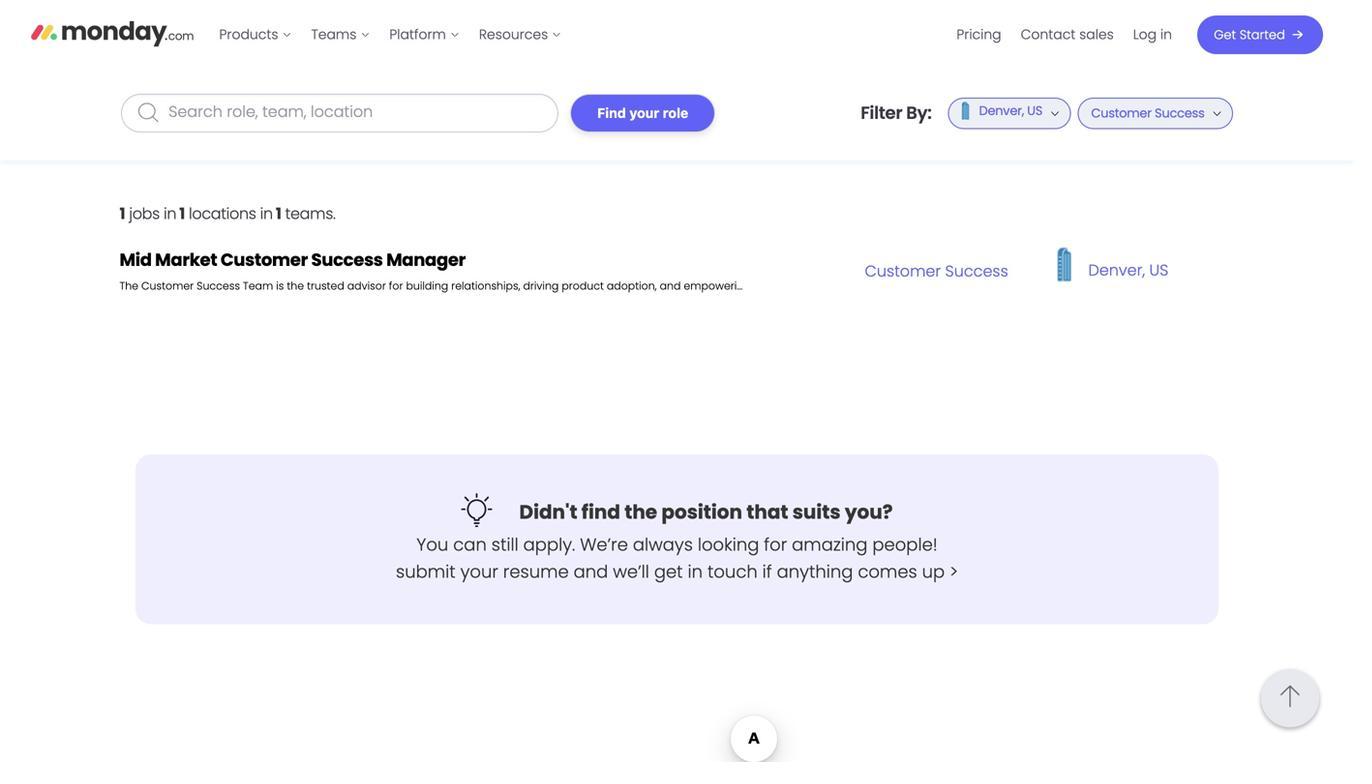 Task type: vqa. For each thing, say whether or not it's contained in the screenshot.
'19' to the right
no



Task type: describe. For each thing, give the bounding box(es) containing it.
monday.com logo image
[[31, 13, 194, 53]]

customer success inside popup button
[[1092, 105, 1205, 122]]

log in link
[[1124, 19, 1182, 50]]

your inside you can still apply. we're always looking for amazing people! submit your resume and we'll get in touch if anything comes up >
[[460, 560, 499, 585]]

pricing
[[957, 25, 1002, 44]]

market
[[155, 248, 217, 273]]

in right jobs
[[164, 203, 176, 225]]

to
[[791, 279, 801, 294]]

the
[[120, 279, 138, 294]]

contact
[[1021, 25, 1076, 44]]

product
[[562, 279, 604, 294]]

their
[[831, 279, 854, 294]]

is
[[276, 279, 284, 294]]

1 1 from the left
[[120, 203, 125, 225]]

amazing
[[792, 533, 868, 558]]

trusted
[[307, 279, 344, 294]]

filter by: group
[[861, 0, 1233, 237]]

customer up team
[[221, 248, 308, 273]]

you can still apply. we're always looking for amazing people! submit your resume and we'll get in touch if anything comes up >
[[396, 533, 958, 585]]

driving
[[523, 279, 559, 294]]

contact sales button
[[1011, 19, 1124, 50]]

success left team
[[197, 279, 240, 294]]

touch
[[708, 560, 758, 585]]

up
[[922, 560, 945, 585]]

relationships,
[[451, 279, 520, 294]]

submit
[[396, 560, 456, 585]]

log
[[1134, 25, 1157, 44]]

by:
[[907, 101, 932, 125]]

resources link
[[469, 19, 571, 50]]

looking
[[698, 533, 759, 558]]

goals.
[[857, 279, 888, 294]]

empowering
[[684, 279, 751, 294]]

we're
[[580, 533, 628, 558]]

main element
[[210, 0, 1324, 70]]

still
[[492, 533, 519, 558]]

anything
[[777, 560, 853, 585]]

team
[[243, 279, 273, 294]]

for inside you can still apply. we're always looking for amazing people! submit your resume and we'll get in touch if anything comes up >
[[764, 533, 787, 558]]

get
[[654, 560, 683, 585]]

platform
[[390, 25, 446, 44]]

customer success button
[[1078, 0, 1233, 237]]

filter
[[861, 101, 903, 125]]

success inside popup button
[[1155, 105, 1205, 122]]

2 1 from the left
[[179, 203, 185, 225]]

you
[[417, 533, 449, 558]]

resources
[[479, 25, 548, 44]]

1 vertical spatial us
[[1150, 259, 1169, 281]]

contact sales
[[1021, 25, 1114, 44]]

get
[[1214, 26, 1237, 44]]

that
[[747, 499, 789, 526]]

us inside popup button
[[1028, 102, 1043, 120]]

jobs
[[129, 203, 160, 225]]

find your role
[[597, 105, 689, 121]]

mid
[[120, 248, 152, 273]]

in inside "list"
[[1161, 25, 1173, 44]]

always
[[633, 533, 693, 558]]

denver, us inside popup button
[[979, 102, 1043, 120]]

1 horizontal spatial the
[[625, 499, 658, 526]]

list containing products
[[210, 0, 571, 70]]

your inside button
[[630, 105, 660, 121]]

advisor
[[347, 279, 386, 294]]



Task type: locate. For each thing, give the bounding box(es) containing it.
in right log
[[1161, 25, 1173, 44]]

customer down log
[[1092, 105, 1152, 122]]

the inside mid market customer success manager the customer success team is the trusted advisor for building relationships, driving product adoption, and empowering teams to fulfill their goals. by
[[287, 279, 304, 294]]

1 vertical spatial your
[[460, 560, 499, 585]]

find your role button
[[570, 94, 716, 133]]

resume
[[503, 560, 569, 585]]

teams
[[754, 279, 788, 294]]

if
[[763, 560, 772, 585]]

fulfill
[[804, 279, 828, 294]]

denver,
[[979, 102, 1024, 120], [1089, 259, 1146, 281]]

customer right their
[[865, 260, 941, 282]]

denver, us
[[979, 102, 1043, 120], [1089, 259, 1169, 281]]

in
[[1161, 25, 1173, 44], [164, 203, 176, 225], [260, 203, 273, 225], [688, 560, 703, 585]]

0 horizontal spatial 1
[[120, 203, 125, 225]]

for inside mid market customer success manager the customer success team is the trusted advisor for building relationships, driving product adoption, and empowering teams to fulfill their goals. by
[[389, 279, 403, 294]]

log in
[[1134, 25, 1173, 44]]

0 vertical spatial for
[[389, 279, 403, 294]]

the right is
[[287, 279, 304, 294]]

role
[[663, 105, 689, 121]]

filter by:
[[861, 101, 932, 125]]

1 horizontal spatial denver,
[[1089, 259, 1146, 281]]

products
[[219, 25, 278, 44]]

get started
[[1214, 26, 1286, 44]]

your left role
[[630, 105, 660, 121]]

0 horizontal spatial denver,
[[979, 102, 1024, 120]]

and down we're
[[574, 560, 608, 585]]

0 vertical spatial customer success
[[1092, 105, 1205, 122]]

people!
[[873, 533, 938, 558]]

0 vertical spatial denver, us
[[979, 102, 1043, 120]]

1 horizontal spatial list
[[947, 0, 1182, 70]]

in left teams.
[[260, 203, 273, 225]]

>
[[950, 560, 958, 585]]

0 horizontal spatial us
[[1028, 102, 1043, 120]]

1 horizontal spatial and
[[660, 279, 681, 294]]

denver, inside denver, us popup button
[[979, 102, 1024, 120]]

us
[[1028, 102, 1043, 120], [1150, 259, 1169, 281]]

apply.
[[523, 533, 575, 558]]

by
[[891, 279, 903, 294]]

2 horizontal spatial 1
[[276, 203, 281, 225]]

0 horizontal spatial customer success
[[865, 260, 1009, 282]]

1
[[120, 203, 125, 225], [179, 203, 185, 225], [276, 203, 281, 225]]

1 vertical spatial the
[[625, 499, 658, 526]]

didn't find the position that suits you?
[[519, 499, 893, 526]]

your down can
[[460, 560, 499, 585]]

get started button
[[1198, 15, 1324, 54]]

teams
[[311, 25, 357, 44]]

1 horizontal spatial for
[[764, 533, 787, 558]]

success down log in link
[[1155, 105, 1205, 122]]

and inside you can still apply. we're always looking for amazing people! submit your resume and we'll get in touch if anything comes up >
[[574, 560, 608, 585]]

1 horizontal spatial us
[[1150, 259, 1169, 281]]

0 vertical spatial denver,
[[979, 102, 1024, 120]]

your
[[630, 105, 660, 121], [460, 560, 499, 585]]

1 vertical spatial customer success
[[865, 260, 1009, 282]]

comes
[[858, 560, 918, 585]]

0 horizontal spatial and
[[574, 560, 608, 585]]

sales
[[1080, 25, 1114, 44]]

0 horizontal spatial list
[[210, 0, 571, 70]]

mid market customer success manager the customer success team is the trusted advisor for building relationships, driving product adoption, and empowering teams to fulfill their goals. by
[[120, 248, 903, 294]]

the up always
[[625, 499, 658, 526]]

success right by
[[946, 260, 1009, 282]]

0 horizontal spatial for
[[389, 279, 403, 294]]

didn't
[[519, 499, 578, 526]]

suits
[[793, 499, 841, 526]]

and inside mid market customer success manager the customer success team is the trusted advisor for building relationships, driving product adoption, and empowering teams to fulfill their goals. by
[[660, 279, 681, 294]]

customer success right their
[[865, 260, 1009, 282]]

you?
[[845, 499, 893, 526]]

pricing link
[[947, 19, 1011, 50]]

denver, us button
[[948, 0, 1071, 237]]

1 vertical spatial denver,
[[1089, 259, 1146, 281]]

1 horizontal spatial your
[[630, 105, 660, 121]]

0 vertical spatial and
[[660, 279, 681, 294]]

1 left teams.
[[276, 203, 281, 225]]

0 horizontal spatial the
[[287, 279, 304, 294]]

customer success down log in link
[[1092, 105, 1205, 122]]

Search role, team, location search field
[[121, 94, 559, 133]]

for right the advisor
[[389, 279, 403, 294]]

can
[[453, 533, 487, 558]]

products link
[[210, 19, 302, 50]]

2 list from the left
[[947, 0, 1182, 70]]

find
[[597, 105, 626, 121]]

1 vertical spatial for
[[764, 533, 787, 558]]

1 horizontal spatial customer success
[[1092, 105, 1205, 122]]

teams.
[[285, 203, 336, 225]]

locations
[[189, 203, 256, 225]]

adoption,
[[607, 279, 657, 294]]

find
[[582, 499, 621, 526]]

building
[[406, 279, 448, 294]]

list
[[210, 0, 571, 70], [947, 0, 1182, 70]]

1 horizontal spatial 1
[[179, 203, 185, 225]]

customer down market
[[141, 279, 194, 294]]

1 horizontal spatial denver, us
[[1089, 259, 1169, 281]]

in right get
[[688, 560, 703, 585]]

started
[[1240, 26, 1286, 44]]

platform link
[[380, 19, 469, 50]]

0 vertical spatial us
[[1028, 102, 1043, 120]]

1 list from the left
[[210, 0, 571, 70]]

we'll
[[613, 560, 650, 585]]

list containing pricing
[[947, 0, 1182, 70]]

position
[[662, 499, 743, 526]]

customer inside popup button
[[1092, 105, 1152, 122]]

1 left jobs
[[120, 203, 125, 225]]

success
[[1155, 105, 1205, 122], [311, 248, 383, 273], [946, 260, 1009, 282], [197, 279, 240, 294]]

customer
[[1092, 105, 1152, 122], [221, 248, 308, 273], [865, 260, 941, 282], [141, 279, 194, 294]]

the
[[287, 279, 304, 294], [625, 499, 658, 526]]

1 vertical spatial and
[[574, 560, 608, 585]]

manager
[[386, 248, 466, 273]]

in inside you can still apply. we're always looking for amazing people! submit your resume and we'll get in touch if anything comes up >
[[688, 560, 703, 585]]

1 jobs in 1 locations in 1 teams.
[[120, 203, 336, 225]]

1 right jobs
[[179, 203, 185, 225]]

and
[[660, 279, 681, 294], [574, 560, 608, 585]]

for up if
[[764, 533, 787, 558]]

for
[[389, 279, 403, 294], [764, 533, 787, 558]]

customer success
[[1092, 105, 1205, 122], [865, 260, 1009, 282]]

0 horizontal spatial your
[[460, 560, 499, 585]]

teams link
[[302, 19, 380, 50]]

success up the advisor
[[311, 248, 383, 273]]

0 vertical spatial the
[[287, 279, 304, 294]]

0 vertical spatial your
[[630, 105, 660, 121]]

and right adoption,
[[660, 279, 681, 294]]

0 horizontal spatial denver, us
[[979, 102, 1043, 120]]

1 vertical spatial denver, us
[[1089, 259, 1169, 281]]

3 1 from the left
[[276, 203, 281, 225]]



